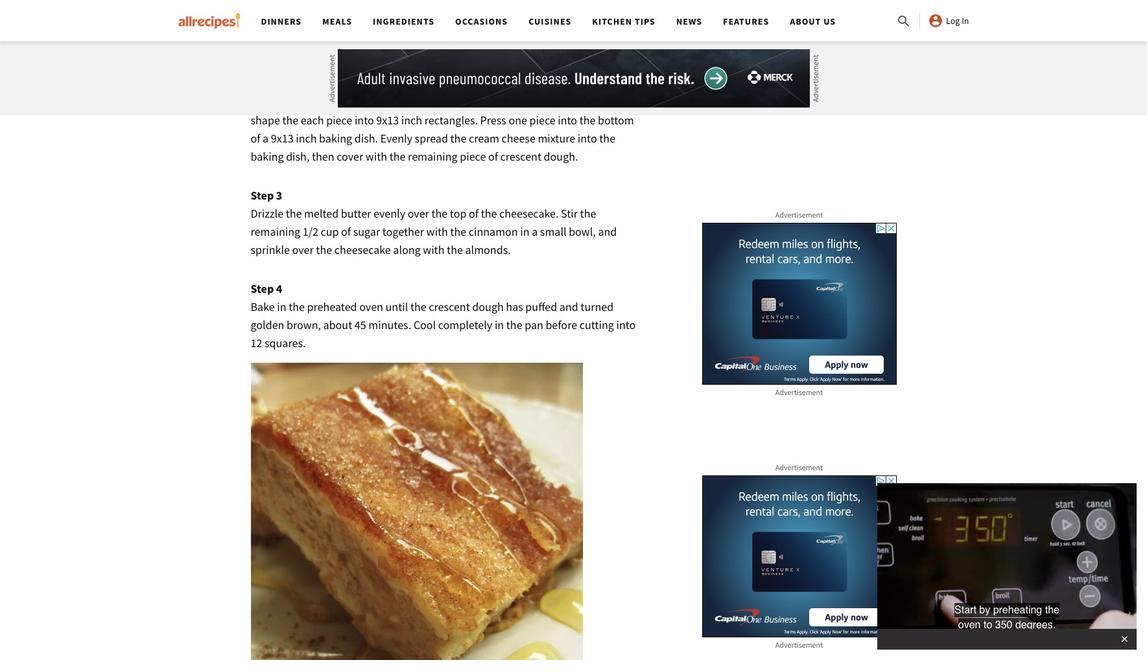 Task type: locate. For each thing, give the bounding box(es) containing it.
preheated
[[307, 299, 357, 314]]

into
[[355, 113, 374, 128], [558, 113, 577, 128], [578, 131, 597, 146], [616, 318, 636, 333]]

a
[[603, 76, 609, 91], [545, 95, 551, 109], [263, 131, 269, 146], [532, 224, 538, 239]]

9x13
[[376, 113, 399, 128], [271, 131, 294, 146]]

extract
[[556, 76, 589, 91]]

cutting
[[580, 318, 614, 333]]

news link
[[676, 16, 702, 27]]

remaining inside drizzle the melted butter evenly over the top of the cheesecake. stir the remaining 1/2 cup of sugar together with the cinnamon in a small bowl, and sprinkle over the cheesecake along with the almonds.
[[251, 224, 300, 239]]

2 horizontal spatial piece
[[530, 113, 556, 128]]

crescent down one
[[500, 149, 542, 164]]

baking
[[319, 131, 352, 146], [251, 149, 284, 164]]

1 horizontal spatial 1/2
[[395, 76, 410, 91]]

0 vertical spatial until
[[251, 95, 273, 109]]

0 horizontal spatial degrees
[[364, 19, 402, 34]]

the left cans
[[351, 95, 367, 109]]

and inside drizzle the melted butter evenly over the top of the cheesecake. stir the remaining 1/2 cup of sugar together with the cinnamon in a small bowl, and sprinkle over the cheesecake along with the almonds.
[[598, 224, 617, 239]]

and up the before
[[560, 299, 578, 314]]

1 horizontal spatial cream
[[469, 131, 499, 146]]

in up pin
[[591, 76, 601, 91]]

0 horizontal spatial 9x13
[[271, 131, 294, 146]]

cheese up unroll
[[326, 76, 360, 91]]

the up cinnamon
[[481, 206, 497, 221]]

1 horizontal spatial degrees
[[436, 19, 475, 34]]

dough
[[472, 299, 504, 314]]

in right bake
[[277, 299, 286, 314]]

1 vertical spatial cheese
[[502, 131, 536, 146]]

2 vertical spatial crescent
[[429, 299, 470, 314]]

crescent down cups
[[406, 95, 447, 109]]

of right cup
[[341, 224, 351, 239]]

to right pin
[[605, 95, 615, 109]]

bake
[[251, 299, 275, 314]]

a left small
[[532, 224, 538, 239]]

drizzle the melted butter evenly over the top of the cheesecake. stir the remaining 1/2 cup of sugar together with the cinnamon in a small bowl, and sprinkle over the cheesecake along with the almonds.
[[251, 206, 617, 257]]

piece
[[326, 113, 352, 128], [530, 113, 556, 128], [460, 149, 486, 164]]

0 horizontal spatial until
[[251, 95, 273, 109]]

1
[[387, 76, 392, 91]]

350
[[344, 19, 362, 34]]

to inside beat the cream cheese with 1 1/2 cups of sugar, and the vanilla extract in a bowl until smooth. unroll the cans of crescent roll dough, and use a rolling pin to shape the each piece into 9x13 inch rectangles. press one piece into the bottom of a 9x13 inch baking dish. evenly spread the cream cheese mixture into the baking dish, then cover with the remaining piece of crescent dough.
[[605, 95, 615, 109]]

1 horizontal spatial 9x13
[[376, 113, 399, 128]]

degrees
[[364, 19, 402, 34], [436, 19, 475, 34]]

crescent
[[406, 95, 447, 109], [500, 149, 542, 164], [429, 299, 470, 314]]

the left vanilla
[[503, 76, 519, 91]]

oven right an at the left top
[[306, 19, 329, 34]]

degrees left f
[[364, 19, 402, 34]]

of down shape
[[251, 131, 260, 146]]

1 horizontal spatial until
[[386, 299, 408, 314]]

remaining up the sprinkle
[[251, 224, 300, 239]]

0 vertical spatial remaining
[[408, 149, 458, 164]]

0 vertical spatial 9x13
[[376, 113, 399, 128]]

1 vertical spatial oven
[[359, 299, 383, 314]]

ingredients link
[[373, 16, 435, 27]]

the up brown,
[[289, 299, 305, 314]]

has
[[506, 299, 523, 314]]

1 horizontal spatial oven
[[359, 299, 383, 314]]

0 vertical spatial cheese
[[326, 76, 360, 91]]

over up together
[[408, 206, 429, 221]]

0 horizontal spatial inch
[[296, 131, 317, 146]]

cheesecake
[[335, 242, 391, 257]]

into inside bake in the preheated oven until the crescent dough has puffed and turned golden brown, about 45 minutes. cool completely in the pan before cutting into 12 squares.
[[616, 318, 636, 333]]

the down cup
[[316, 242, 332, 257]]

rectangles.
[[425, 113, 478, 128]]

crescent up completely
[[429, 299, 470, 314]]

1 horizontal spatial over
[[408, 206, 429, 221]]

a left bowl
[[603, 76, 609, 91]]

and
[[482, 76, 500, 91], [504, 95, 523, 109], [598, 224, 617, 239], [560, 299, 578, 314]]

advertisement region
[[338, 49, 810, 108], [702, 223, 897, 385], [702, 476, 897, 638]]

0 horizontal spatial baking
[[251, 149, 284, 164]]

2 degrees from the left
[[436, 19, 475, 34]]

until
[[251, 95, 273, 109], [386, 299, 408, 314]]

1 horizontal spatial cheese
[[502, 131, 536, 146]]

1 vertical spatial crescent
[[500, 149, 542, 164]]

about
[[323, 318, 352, 333]]

bottom
[[598, 113, 634, 128]]

turned
[[581, 299, 614, 314]]

0 vertical spatial inch
[[401, 113, 422, 128]]

press
[[480, 113, 506, 128]]

a down shape
[[263, 131, 269, 146]]

evenly
[[374, 206, 405, 221]]

degrees left c).
[[436, 19, 475, 34]]

the down bottom
[[599, 131, 616, 146]]

cheese down one
[[502, 131, 536, 146]]

until down beat on the left of page
[[251, 95, 273, 109]]

1 vertical spatial 1/2
[[303, 224, 318, 239]]

dish,
[[286, 149, 310, 164]]

piece down use
[[530, 113, 556, 128]]

the down pin
[[580, 113, 596, 128]]

9x13 down cans
[[376, 113, 399, 128]]

a inside drizzle the melted butter evenly over the top of the cheesecake. stir the remaining 1/2 cup of sugar together with the cinnamon in a small bowl, and sprinkle over the cheesecake along with the almonds.
[[532, 224, 538, 239]]

0 horizontal spatial cheese
[[326, 76, 360, 91]]

9x13 up dish,
[[271, 131, 294, 146]]

0 horizontal spatial oven
[[306, 19, 329, 34]]

drizzle
[[251, 206, 283, 221]]

0 horizontal spatial to
[[332, 19, 342, 34]]

the down rectangles.
[[450, 131, 467, 146]]

remaining down the spread
[[408, 149, 458, 164]]

0 vertical spatial to
[[332, 19, 342, 34]]

0 horizontal spatial over
[[292, 242, 314, 257]]

to
[[332, 19, 342, 34], [605, 95, 615, 109]]

and up one
[[504, 95, 523, 109]]

one
[[509, 113, 527, 128]]

cream
[[294, 76, 324, 91], [469, 131, 499, 146]]

piece down press
[[460, 149, 486, 164]]

into right the mixture
[[578, 131, 597, 146]]

inch down each
[[296, 131, 317, 146]]

until inside bake in the preheated oven until the crescent dough has puffed and turned golden brown, about 45 minutes. cool completely in the pan before cutting into 12 squares.
[[386, 299, 408, 314]]

preheat an oven to 350 degrees f (175 degrees c).
[[251, 19, 490, 34]]

cream down press
[[469, 131, 499, 146]]

0 vertical spatial cream
[[294, 76, 324, 91]]

inch up evenly
[[401, 113, 422, 128]]

roll
[[449, 95, 465, 109]]

of right cups
[[438, 76, 448, 91]]

meals link
[[322, 16, 352, 27]]

the down evenly
[[390, 149, 406, 164]]

1/2 inside drizzle the melted butter evenly over the top of the cheesecake. stir the remaining 1/2 cup of sugar together with the cinnamon in a small bowl, and sprinkle over the cheesecake along with the almonds.
[[303, 224, 318, 239]]

the right 'stir'
[[580, 206, 596, 221]]

2 vertical spatial advertisement region
[[702, 476, 897, 638]]

spread
[[415, 131, 448, 146]]

account image
[[928, 13, 944, 29]]

a right use
[[545, 95, 551, 109]]

cream up smooth. at left top
[[294, 76, 324, 91]]

until up minutes.
[[386, 299, 408, 314]]

0 horizontal spatial remaining
[[251, 224, 300, 239]]

oven up 45
[[359, 299, 383, 314]]

and right bowl,
[[598, 224, 617, 239]]

1 degrees from the left
[[364, 19, 402, 34]]

in
[[591, 76, 601, 91], [520, 224, 530, 239], [277, 299, 286, 314], [495, 318, 504, 333]]

along
[[393, 242, 421, 257]]

baking up then
[[319, 131, 352, 146]]

over right the sprinkle
[[292, 242, 314, 257]]

with
[[363, 76, 384, 91], [366, 149, 387, 164], [426, 224, 448, 239], [423, 242, 445, 257]]

with down 'dish.'
[[366, 149, 387, 164]]

in inside beat the cream cheese with 1 1/2 cups of sugar, and the vanilla extract in a bowl until smooth. unroll the cans of crescent roll dough, and use a rolling pin to shape the each piece into 9x13 inch rectangles. press one piece into the bottom of a 9x13 inch baking dish. evenly spread the cream cheese mixture into the baking dish, then cover with the remaining piece of crescent dough.
[[591, 76, 601, 91]]

each
[[301, 113, 324, 128]]

0 horizontal spatial piece
[[326, 113, 352, 128]]

into right cutting
[[616, 318, 636, 333]]

dish.
[[355, 131, 378, 146]]

cups
[[413, 76, 436, 91]]

to left 350
[[332, 19, 342, 34]]

cans
[[369, 95, 391, 109]]

inch
[[401, 113, 422, 128], [296, 131, 317, 146]]

cuisines link
[[529, 16, 572, 27]]

remaining
[[408, 149, 458, 164], [251, 224, 300, 239]]

1 vertical spatial cream
[[469, 131, 499, 146]]

bowl,
[[569, 224, 596, 239]]

piece down unroll
[[326, 113, 352, 128]]

log in
[[946, 15, 969, 27]]

top
[[450, 206, 467, 221]]

1/2
[[395, 76, 410, 91], [303, 224, 318, 239]]

1 vertical spatial advertisement region
[[702, 223, 897, 385]]

1 horizontal spatial baking
[[319, 131, 352, 146]]

1 vertical spatial 9x13
[[271, 131, 294, 146]]

of down press
[[488, 149, 498, 164]]

1 vertical spatial to
[[605, 95, 615, 109]]

in down cheesecake.
[[520, 224, 530, 239]]

0 horizontal spatial 1/2
[[303, 224, 318, 239]]

1/2 left cup
[[303, 224, 318, 239]]

completely
[[438, 318, 492, 333]]

1/2 right 1
[[395, 76, 410, 91]]

into down rolling
[[558, 113, 577, 128]]

search image
[[896, 14, 912, 29]]

remaining inside beat the cream cheese with 1 1/2 cups of sugar, and the vanilla extract in a bowl until smooth. unroll the cans of crescent roll dough, and use a rolling pin to shape the each piece into 9x13 inch rectangles. press one piece into the bottom of a 9x13 inch baking dish. evenly spread the cream cheese mixture into the baking dish, then cover with the remaining piece of crescent dough.
[[408, 149, 458, 164]]

bowl
[[611, 76, 635, 91]]

close up view of a piece of sopapilla cheesecake dessert on a plate image
[[251, 363, 583, 661]]

the
[[275, 76, 291, 91], [503, 76, 519, 91], [351, 95, 367, 109], [282, 113, 298, 128], [580, 113, 596, 128], [450, 131, 467, 146], [599, 131, 616, 146], [390, 149, 406, 164], [286, 206, 302, 221], [432, 206, 448, 221], [481, 206, 497, 221], [580, 206, 596, 221], [450, 224, 466, 239], [316, 242, 332, 257], [447, 242, 463, 257], [289, 299, 305, 314], [410, 299, 427, 314], [506, 318, 522, 333]]

navigation
[[251, 0, 896, 42]]

the down has
[[506, 318, 522, 333]]

the left 'almonds.'
[[447, 242, 463, 257]]

1 vertical spatial until
[[386, 299, 408, 314]]

1 horizontal spatial to
[[605, 95, 615, 109]]

of right top on the top left
[[469, 206, 479, 221]]

baking left dish,
[[251, 149, 284, 164]]

then
[[312, 149, 334, 164]]

1 vertical spatial remaining
[[251, 224, 300, 239]]

features
[[723, 16, 769, 27]]

sprinkle
[[251, 242, 290, 257]]

1 horizontal spatial remaining
[[408, 149, 458, 164]]

1 vertical spatial inch
[[296, 131, 317, 146]]

beat the cream cheese with 1 1/2 cups of sugar, and the vanilla extract in a bowl until smooth. unroll the cans of crescent roll dough, and use a rolling pin to shape the each piece into 9x13 inch rectangles. press one piece into the bottom of a 9x13 inch baking dish. evenly spread the cream cheese mixture into the baking dish, then cover with the remaining piece of crescent dough.
[[251, 76, 635, 164]]

0 vertical spatial 1/2
[[395, 76, 410, 91]]

over
[[408, 206, 429, 221], [292, 242, 314, 257]]



Task type: vqa. For each thing, say whether or not it's contained in the screenshot.
Advertisement region to the middle
yes



Task type: describe. For each thing, give the bounding box(es) containing it.
in inside drizzle the melted butter evenly over the top of the cheesecake. stir the remaining 1/2 cup of sugar together with the cinnamon in a small bowl, and sprinkle over the cheesecake along with the almonds.
[[520, 224, 530, 239]]

with left 1
[[363, 76, 384, 91]]

us
[[824, 16, 836, 27]]

with right along at the left top of page
[[423, 242, 445, 257]]

about us
[[790, 16, 836, 27]]

dinners
[[261, 16, 302, 27]]

0 vertical spatial baking
[[319, 131, 352, 146]]

(175
[[413, 19, 434, 34]]

together
[[382, 224, 424, 239]]

evenly
[[380, 131, 412, 146]]

features link
[[723, 16, 769, 27]]

cheesecake.
[[499, 206, 559, 221]]

1 horizontal spatial piece
[[460, 149, 486, 164]]

in down dough
[[495, 318, 504, 333]]

crescent inside bake in the preheated oven until the crescent dough has puffed and turned golden brown, about 45 minutes. cool completely in the pan before cutting into 12 squares.
[[429, 299, 470, 314]]

45
[[355, 318, 366, 333]]

about us link
[[790, 16, 836, 27]]

0 vertical spatial over
[[408, 206, 429, 221]]

bake in the preheated oven until the crescent dough has puffed and turned golden brown, about 45 minutes. cool completely in the pan before cutting into 12 squares.
[[251, 299, 636, 351]]

log
[[946, 15, 960, 27]]

unroll
[[318, 95, 348, 109]]

rolling
[[553, 95, 584, 109]]

12
[[251, 336, 262, 351]]

log in link
[[928, 13, 969, 29]]

smooth.
[[276, 95, 316, 109]]

the up cool
[[410, 299, 427, 314]]

vanilla
[[521, 76, 553, 91]]

0 vertical spatial oven
[[306, 19, 329, 34]]

kitchen tips link
[[592, 16, 656, 27]]

before
[[546, 318, 577, 333]]

meals
[[322, 16, 352, 27]]

the down top on the top left
[[450, 224, 466, 239]]

melted
[[304, 206, 339, 221]]

into up 'dish.'
[[355, 113, 374, 128]]

pin
[[587, 95, 603, 109]]

puffed
[[526, 299, 557, 314]]

1/2 inside beat the cream cheese with 1 1/2 cups of sugar, and the vanilla extract in a bowl until smooth. unroll the cans of crescent roll dough, and use a rolling pin to shape the each piece into 9x13 inch rectangles. press one piece into the bottom of a 9x13 inch baking dish. evenly spread the cream cheese mixture into the baking dish, then cover with the remaining piece of crescent dough.
[[395, 76, 410, 91]]

1 horizontal spatial inch
[[401, 113, 422, 128]]

f
[[405, 19, 411, 34]]

occasions
[[455, 16, 508, 27]]

kitchen
[[592, 16, 632, 27]]

and up dough,
[[482, 76, 500, 91]]

c).
[[477, 19, 490, 34]]

pan
[[525, 318, 543, 333]]

news
[[676, 16, 702, 27]]

stir
[[561, 206, 578, 221]]

with right together
[[426, 224, 448, 239]]

0 vertical spatial advertisement region
[[338, 49, 810, 108]]

tips
[[635, 16, 656, 27]]

sugar,
[[450, 76, 479, 91]]

the right 'drizzle' in the left top of the page
[[286, 206, 302, 221]]

oven inside bake in the preheated oven until the crescent dough has puffed and turned golden brown, about 45 minutes. cool completely in the pan before cutting into 12 squares.
[[359, 299, 383, 314]]

until inside beat the cream cheese with 1 1/2 cups of sugar, and the vanilla extract in a bowl until smooth. unroll the cans of crescent roll dough, and use a rolling pin to shape the each piece into 9x13 inch rectangles. press one piece into the bottom of a 9x13 inch baking dish. evenly spread the cream cheese mixture into the baking dish, then cover with the remaining piece of crescent dough.
[[251, 95, 273, 109]]

cover
[[337, 149, 363, 164]]

golden
[[251, 318, 284, 333]]

0 horizontal spatial cream
[[294, 76, 324, 91]]

almonds.
[[465, 242, 511, 257]]

1 vertical spatial baking
[[251, 149, 284, 164]]

use
[[525, 95, 543, 109]]

minutes.
[[369, 318, 411, 333]]

shape
[[251, 113, 280, 128]]

sugar
[[353, 224, 380, 239]]

cuisines
[[529, 16, 572, 27]]

0 vertical spatial crescent
[[406, 95, 447, 109]]

butter
[[341, 206, 371, 221]]

brown,
[[287, 318, 321, 333]]

and inside bake in the preheated oven until the crescent dough has puffed and turned golden brown, about 45 minutes. cool completely in the pan before cutting into 12 squares.
[[560, 299, 578, 314]]

preheat
[[251, 19, 289, 34]]

about
[[790, 16, 821, 27]]

dough.
[[544, 149, 578, 164]]

the right beat on the left of page
[[275, 76, 291, 91]]

navigation containing dinners
[[251, 0, 896, 42]]

the left top on the top left
[[432, 206, 448, 221]]

cinnamon
[[469, 224, 518, 239]]

small
[[540, 224, 567, 239]]

in
[[962, 15, 969, 27]]

dough,
[[468, 95, 502, 109]]

1 vertical spatial over
[[292, 242, 314, 257]]

dinners link
[[261, 16, 302, 27]]

home image
[[178, 13, 240, 29]]

occasions link
[[455, 16, 508, 27]]

beat
[[251, 76, 273, 91]]

mixture
[[538, 131, 575, 146]]

cup
[[321, 224, 339, 239]]

ingredients
[[373, 16, 435, 27]]

of right cans
[[394, 95, 403, 109]]

kitchen tips
[[592, 16, 656, 27]]

an
[[291, 19, 303, 34]]

squares.
[[265, 336, 306, 351]]

cool
[[414, 318, 436, 333]]

the down smooth. at left top
[[282, 113, 298, 128]]



